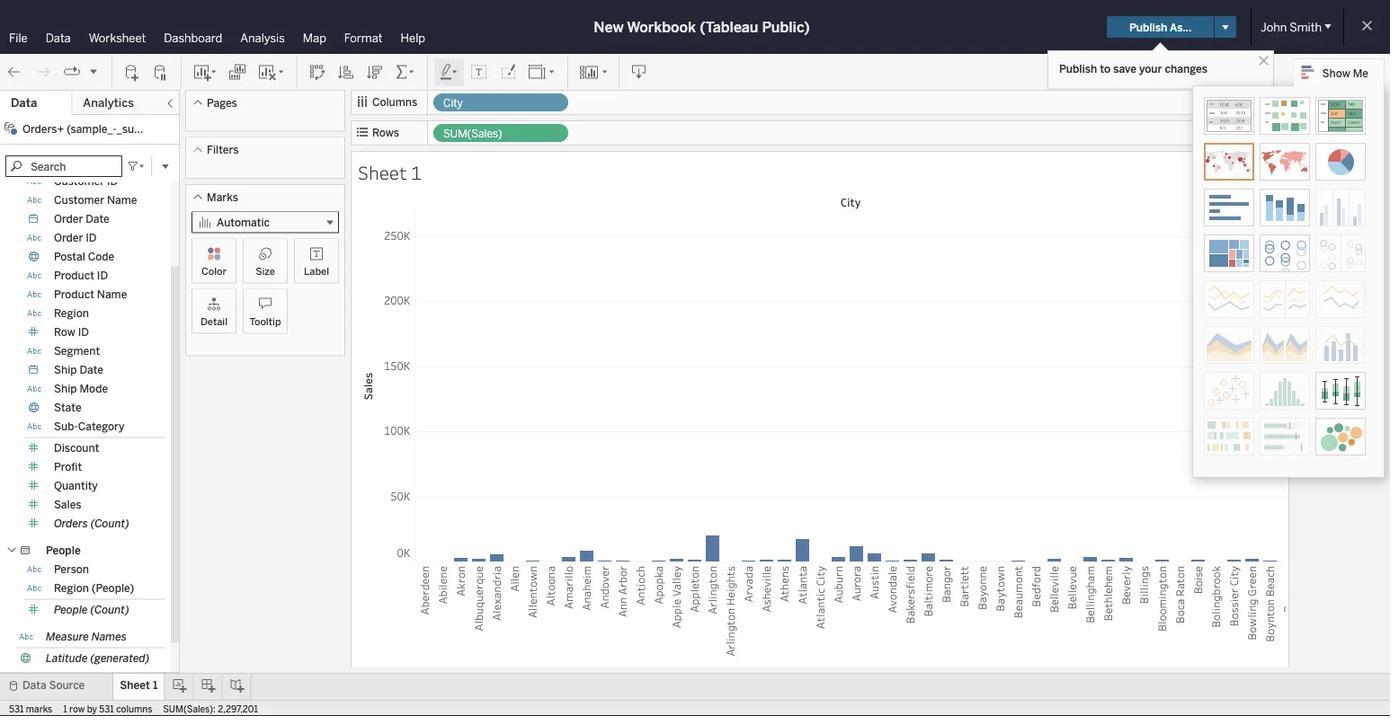 Task type: describe. For each thing, give the bounding box(es) containing it.
order date
[[54, 213, 110, 226]]

Billings, City. Press Space to toggle selection. Press Escape to go back to the left margin. Use arrow keys to navigate headers text field
[[1135, 563, 1153, 671]]

Search text field
[[5, 156, 122, 177]]

Asheville, City. Press Space to toggle selection. Press Escape to go back to the left margin. Use arrow keys to navigate headers text field
[[757, 563, 775, 671]]

2 vertical spatial data
[[22, 680, 46, 693]]

(count) for orders (count)
[[91, 518, 129, 531]]

your
[[1140, 62, 1163, 75]]

Bellevue, City. Press Space to toggle selection. Press Escape to go back to the left margin. Use arrow keys to navigate headers text field
[[1063, 563, 1081, 671]]

sum(sales):
[[163, 704, 216, 715]]

Altoona, City. Press Space to toggle selection. Press Escape to go back to the left margin. Use arrow keys to navigate headers text field
[[542, 563, 560, 671]]

sales
[[54, 499, 81, 512]]

show mark labels image
[[470, 63, 488, 81]]

label
[[304, 265, 329, 278]]

Bellingham, City. Press Space to toggle selection. Press Escape to go back to the left margin. Use arrow keys to navigate headers text field
[[1081, 563, 1099, 671]]

save
[[1114, 62, 1137, 75]]

(people)
[[92, 582, 134, 595]]

detail
[[201, 316, 228, 328]]

Bangor, City. Press Space to toggle selection. Press Escape to go back to the left margin. Use arrow keys to navigate headers text field
[[937, 563, 955, 671]]

worksheet
[[89, 31, 146, 45]]

john
[[1261, 20, 1288, 34]]

1 531 from the left
[[9, 704, 24, 715]]

2 horizontal spatial 1
[[411, 160, 422, 185]]

0 vertical spatial data
[[46, 31, 71, 45]]

sorted ascending by sum of sales within city image
[[337, 63, 355, 81]]

new data source image
[[123, 63, 141, 81]]

Bowling Green, City. Press Space to toggle selection. Press Escape to go back to the left margin. Use arrow keys to navigate headers text field
[[1243, 563, 1261, 671]]

(count) for people (count)
[[90, 604, 129, 617]]

as...
[[1170, 20, 1192, 34]]

latitude (generated)
[[46, 653, 150, 666]]

sorted descending by sum of sales within city image
[[366, 63, 384, 81]]

mode
[[80, 383, 108, 396]]

by
[[87, 704, 97, 715]]

Apopka, City. Press Space to toggle selection. Press Escape to go back to the left margin. Use arrow keys to navigate headers text field
[[649, 563, 667, 671]]

sub-category
[[54, 421, 125, 434]]

map
[[303, 31, 326, 45]]

sum(sales)
[[443, 127, 502, 140]]

_superstore
[[117, 122, 177, 135]]

longitude (generated)
[[46, 672, 158, 685]]

publish as...
[[1130, 20, 1192, 34]]

pause auto updates image
[[152, 63, 170, 81]]

Arlington Heights, City. Press Space to toggle selection. Press Escape to go back to the left margin. Use arrow keys to navigate headers text field
[[721, 563, 739, 671]]

profit
[[54, 461, 82, 474]]

id for order id
[[86, 232, 97, 245]]

Appleton, City. Press Space to toggle selection. Press Escape to go back to the left margin. Use arrow keys to navigate headers text field
[[685, 563, 703, 671]]

orders (count)
[[54, 518, 129, 531]]

publish as... button
[[1107, 16, 1215, 38]]

Albuquerque, City. Press Space to toggle selection. Press Escape to go back to the left margin. Use arrow keys to navigate headers text field
[[470, 563, 488, 671]]

tooltip
[[250, 316, 281, 328]]

columns
[[372, 96, 418, 109]]

id for row id
[[78, 326, 89, 339]]

code
[[88, 251, 114, 264]]

to
[[1100, 62, 1111, 75]]

show me
[[1323, 66, 1369, 79]]

(tableau
[[700, 18, 759, 36]]

collapse image
[[165, 98, 175, 109]]

Alexandria, City. Press Space to toggle selection. Press Escape to go back to the left margin. Use arrow keys to navigate headers text field
[[488, 563, 506, 671]]

Atlantic City, City. Press Space to toggle selection. Press Escape to go back to the left margin. Use arrow keys to navigate headers text field
[[811, 563, 829, 671]]

format workbook image
[[499, 63, 517, 81]]

dashboard
[[164, 31, 222, 45]]

customer for customer name
[[54, 194, 104, 207]]

2,297,201
[[218, 704, 258, 715]]

john smith
[[1261, 20, 1322, 34]]

product for product id
[[54, 269, 94, 282]]

marks. press enter to open the view data window.. use arrow keys to navigate data visualization elements. image
[[416, 211, 1391, 563]]

duplicate image
[[228, 63, 246, 81]]

Bozeman, City. Press Space to toggle selection. Press Escape to go back to the left margin. Use arrow keys to navigate headers text field
[[1279, 563, 1297, 671]]

postal
[[54, 251, 85, 264]]

Bethlehem, City. Press Space to toggle selection. Press Escape to go back to the left margin. Use arrow keys to navigate headers text field
[[1099, 563, 1117, 671]]

ship for ship date
[[54, 364, 77, 377]]

show
[[1323, 66, 1351, 79]]

Avondale, City. Press Space to toggle selection. Press Escape to go back to the left margin. Use arrow keys to navigate headers text field
[[883, 563, 901, 671]]

Ann Arbor, City. Press Space to toggle selection. Press Escape to go back to the left margin. Use arrow keys to navigate headers text field
[[613, 563, 631, 671]]

531 marks
[[9, 704, 52, 715]]

order for order id
[[54, 232, 83, 245]]

people for people (count)
[[54, 604, 88, 617]]

replay animation image
[[63, 63, 81, 81]]

Andover, City. Press Space to toggle selection. Press Escape to go back to the left margin. Use arrow keys to navigate headers text field
[[595, 563, 613, 671]]

help
[[401, 31, 425, 45]]

customer id
[[54, 175, 118, 188]]

(1))
[[180, 122, 197, 135]]

date for ship date
[[80, 364, 103, 377]]

workbook
[[627, 18, 696, 36]]

measure names
[[46, 631, 127, 644]]

Bedford, City. Press Space to toggle selection. Press Escape to go back to the left margin. Use arrow keys to navigate headers text field
[[1027, 563, 1045, 671]]

row
[[69, 704, 85, 715]]

filters
[[207, 143, 239, 157]]

Bossier City, City. Press Space to toggle selection. Press Escape to go back to the left margin. Use arrow keys to navigate headers text field
[[1225, 563, 1243, 671]]

marks
[[207, 191, 238, 204]]

marks
[[26, 704, 52, 715]]

clear sheet image
[[257, 63, 286, 81]]

region for region (people)
[[54, 582, 89, 595]]

swap rows and columns image
[[309, 63, 327, 81]]

product for product name
[[54, 288, 94, 301]]

ship mode
[[54, 383, 108, 396]]

changes
[[1165, 62, 1208, 75]]

source
[[49, 680, 85, 693]]

Bakersfield, City. Press Space to toggle selection. Press Escape to go back to the left margin. Use arrow keys to navigate headers text field
[[901, 563, 919, 671]]

measure
[[46, 631, 89, 644]]

Aberdeen, City. Press Space to toggle selection. Press Escape to go back to the left margin. Use arrow keys to navigate headers text field
[[416, 563, 434, 671]]

new worksheet image
[[193, 63, 218, 81]]

Athens, City. Press Space to toggle selection. Press Escape to go back to the left margin. Use arrow keys to navigate headers text field
[[775, 563, 793, 671]]

order id
[[54, 232, 97, 245]]

product id
[[54, 269, 108, 282]]

segment
[[54, 345, 100, 358]]

ship for ship mode
[[54, 383, 77, 396]]

region (people)
[[54, 582, 134, 595]]

longitude
[[46, 672, 96, 685]]

Bayonne, City. Press Space to toggle selection. Press Escape to go back to the left margin. Use arrow keys to navigate headers text field
[[973, 563, 991, 671]]

download image
[[631, 63, 649, 81]]

orders+
[[22, 122, 64, 135]]

people for people
[[46, 545, 81, 558]]

Allentown, City. Press Space to toggle selection. Press Escape to go back to the left margin. Use arrow keys to navigate headers text field
[[524, 563, 542, 671]]



Task type: locate. For each thing, give the bounding box(es) containing it.
0 vertical spatial date
[[86, 213, 110, 226]]

data up 531 marks
[[22, 680, 46, 693]]

2 vertical spatial 1
[[63, 704, 67, 715]]

date for order date
[[86, 213, 110, 226]]

1 horizontal spatial sheet 1
[[358, 160, 422, 185]]

data up replay animation image
[[46, 31, 71, 45]]

id for customer id
[[107, 175, 118, 188]]

Boynton Beach, City. Press Space to toggle selection. Press Escape to go back to the left margin. Use arrow keys to navigate headers text field
[[1261, 563, 1279, 671]]

1 vertical spatial sheet
[[120, 680, 150, 693]]

Arvada, City. Press Space to toggle selection. Press Escape to go back to the left margin. Use arrow keys to navigate headers text field
[[739, 563, 757, 671]]

0 horizontal spatial city
[[443, 97, 463, 110]]

531
[[9, 704, 24, 715], [99, 704, 114, 715]]

publish inside button
[[1130, 20, 1168, 34]]

publish left the 'as...'
[[1130, 20, 1168, 34]]

Boca Raton, City. Press Space to toggle selection. Press Escape to go back to the left margin. Use arrow keys to navigate headers text field
[[1171, 563, 1189, 671]]

id up the customer name
[[107, 175, 118, 188]]

1 vertical spatial 1
[[153, 680, 158, 693]]

name down customer id
[[107, 194, 137, 207]]

order
[[54, 213, 83, 226], [54, 232, 83, 245]]

size
[[256, 265, 275, 278]]

order up postal at the left of the page
[[54, 232, 83, 245]]

region up row id
[[54, 307, 89, 320]]

Belleville, City. Press Space to toggle selection. Press Escape to go back to the left margin. Use arrow keys to navigate headers text field
[[1045, 563, 1063, 671]]

product down postal at the left of the page
[[54, 269, 94, 282]]

1 vertical spatial ship
[[54, 383, 77, 396]]

1 vertical spatial data
[[11, 96, 37, 110]]

recommended image
[[1204, 143, 1255, 181]]

person
[[54, 564, 89, 577]]

1 horizontal spatial publish
[[1130, 20, 1168, 34]]

Beverly, City. Press Space to toggle selection. Press Escape to go back to the left margin. Use arrow keys to navigate headers text field
[[1117, 563, 1135, 671]]

city
[[443, 97, 463, 110], [841, 195, 861, 210]]

sheet down rows
[[358, 160, 407, 185]]

row
[[54, 326, 75, 339]]

Beaumont, City. Press Space to toggle selection. Press Escape to go back to the left margin. Use arrow keys to navigate headers text field
[[1009, 563, 1027, 671]]

Bolingbrook, City. Press Space to toggle selection. Press Escape to go back to the left margin. Use arrow keys to navigate headers text field
[[1207, 563, 1225, 671]]

new workbook (tableau public)
[[594, 18, 810, 36]]

1 (count) from the top
[[91, 518, 129, 531]]

postal code
[[54, 251, 114, 264]]

531 left marks
[[9, 704, 24, 715]]

ship down segment
[[54, 364, 77, 377]]

publish for publish as...
[[1130, 20, 1168, 34]]

(generated) down names
[[90, 653, 150, 666]]

analysis
[[240, 31, 285, 45]]

1 row by 531 columns
[[63, 704, 152, 715]]

0 vertical spatial customer
[[54, 175, 104, 188]]

1 vertical spatial publish
[[1060, 62, 1098, 75]]

0 horizontal spatial sheet 1
[[120, 680, 158, 693]]

Allen, City. Press Space to toggle selection. Press Escape to go back to the left margin. Use arrow keys to navigate headers text field
[[506, 563, 524, 671]]

sheet 1
[[358, 160, 422, 185], [120, 680, 158, 693]]

sum(sales): 2,297,201
[[163, 704, 258, 715]]

Apple Valley, City. Press Space to toggle selection. Press Escape to go back to the left margin. Use arrow keys to navigate headers text field
[[667, 563, 685, 671]]

customer name
[[54, 194, 137, 207]]

(count) down (people)
[[90, 604, 129, 617]]

name for product name
[[97, 288, 127, 301]]

format
[[344, 31, 383, 45]]

2 region from the top
[[54, 582, 89, 595]]

1 horizontal spatial 1
[[153, 680, 158, 693]]

ship up state
[[54, 383, 77, 396]]

replay animation image
[[88, 66, 99, 77]]

0 vertical spatial product
[[54, 269, 94, 282]]

2 product from the top
[[54, 288, 94, 301]]

0 horizontal spatial publish
[[1060, 62, 1098, 75]]

sub-
[[54, 421, 78, 434]]

orders
[[54, 518, 88, 531]]

customer up the customer name
[[54, 175, 104, 188]]

rows
[[372, 126, 399, 139]]

Auburn, City. Press Space to toggle selection. Press Escape to go back to the left margin. Use arrow keys to navigate headers text field
[[829, 563, 847, 671]]

publish left to at right
[[1060, 62, 1098, 75]]

order up order id
[[54, 213, 83, 226]]

0 vertical spatial order
[[54, 213, 83, 226]]

analytics
[[83, 96, 134, 110]]

people up the measure on the left bottom of the page
[[54, 604, 88, 617]]

1 vertical spatial sheet 1
[[120, 680, 158, 693]]

pages
[[207, 96, 237, 109]]

Anaheim, City. Press Space to toggle selection. Press Escape to go back to the left margin. Use arrow keys to navigate headers text field
[[578, 563, 595, 671]]

1
[[411, 160, 422, 185], [153, 680, 158, 693], [63, 704, 67, 715]]

1 vertical spatial people
[[54, 604, 88, 617]]

Bloomington, City. Press Space to toggle selection. Press Escape to go back to the left margin. Use arrow keys to navigate headers text field
[[1153, 563, 1171, 671]]

redo image
[[34, 63, 52, 81]]

ship date
[[54, 364, 103, 377]]

row id
[[54, 326, 89, 339]]

close image
[[1256, 52, 1273, 69]]

(generated) up columns
[[99, 672, 158, 685]]

smith
[[1290, 20, 1322, 34]]

0 vertical spatial name
[[107, 194, 137, 207]]

sheet
[[358, 160, 407, 185], [120, 680, 150, 693]]

region for region
[[54, 307, 89, 320]]

(sample_-
[[67, 122, 117, 135]]

1 region from the top
[[54, 307, 89, 320]]

state
[[54, 402, 82, 415]]

customer
[[54, 175, 104, 188], [54, 194, 104, 207]]

Akron, City. Press Space to toggle selection. Press Escape to go back to the left margin. Use arrow keys to navigate headers text field
[[452, 563, 470, 671]]

531 right by
[[99, 704, 114, 715]]

product
[[54, 269, 94, 282], [54, 288, 94, 301]]

columns
[[116, 704, 152, 715]]

customer for customer id
[[54, 175, 104, 188]]

1 horizontal spatial city
[[841, 195, 861, 210]]

name down product id
[[97, 288, 127, 301]]

0 vertical spatial city
[[443, 97, 463, 110]]

1 vertical spatial region
[[54, 582, 89, 595]]

1 vertical spatial order
[[54, 232, 83, 245]]

0 horizontal spatial 1
[[63, 704, 67, 715]]

1 ship from the top
[[54, 364, 77, 377]]

0 vertical spatial sheet 1
[[358, 160, 422, 185]]

id
[[107, 175, 118, 188], [86, 232, 97, 245], [97, 269, 108, 282], [78, 326, 89, 339]]

fit image
[[528, 63, 557, 81]]

0 horizontal spatial sheet
[[120, 680, 150, 693]]

Atlanta, City. Press Space to toggle selection. Press Escape to go back to the left margin. Use arrow keys to navigate headers text field
[[793, 563, 811, 671]]

order for order date
[[54, 213, 83, 226]]

2 customer from the top
[[54, 194, 104, 207]]

highlight image
[[439, 63, 460, 81]]

show/hide cards image
[[579, 63, 608, 81]]

2 ship from the top
[[54, 383, 77, 396]]

0 vertical spatial (count)
[[91, 518, 129, 531]]

id down code
[[97, 269, 108, 282]]

1 horizontal spatial sheet
[[358, 160, 407, 185]]

(generated) for longitude (generated)
[[99, 672, 158, 685]]

1 customer from the top
[[54, 175, 104, 188]]

2 (count) from the top
[[90, 604, 129, 617]]

Aurora, City. Press Space to toggle selection. Press Escape to go back to the left margin. Use arrow keys to navigate headers text field
[[847, 563, 865, 671]]

data
[[46, 31, 71, 45], [11, 96, 37, 110], [22, 680, 46, 693]]

people
[[46, 545, 81, 558], [54, 604, 88, 617]]

Baltimore, City. Press Space to toggle selection. Press Escape to go back to the left margin. Use arrow keys to navigate headers text field
[[919, 563, 937, 671]]

id for product id
[[97, 269, 108, 282]]

totals image
[[395, 63, 416, 81]]

Antioch, City. Press Space to toggle selection. Press Escape to go back to the left margin. Use arrow keys to navigate headers text field
[[631, 563, 649, 671]]

region down person
[[54, 582, 89, 595]]

Austin, City. Press Space to toggle selection. Press Escape to go back to the left margin. Use arrow keys to navigate headers text field
[[865, 563, 883, 671]]

color
[[201, 265, 227, 278]]

Abilene, City. Press Space to toggle selection. Press Escape to go back to the left margin. Use arrow keys to navigate headers text field
[[434, 563, 452, 671]]

people (count)
[[54, 604, 129, 617]]

1 vertical spatial date
[[80, 364, 103, 377]]

discount
[[54, 442, 99, 455]]

Bartlett, City. Press Space to toggle selection. Press Escape to go back to the left margin. Use arrow keys to navigate headers text field
[[955, 563, 973, 671]]

product name
[[54, 288, 127, 301]]

sheet 1 up columns
[[120, 680, 158, 693]]

date
[[86, 213, 110, 226], [80, 364, 103, 377]]

me
[[1354, 66, 1369, 79]]

quantity
[[54, 480, 98, 493]]

(generated) for latitude (generated)
[[90, 653, 150, 666]]

1 vertical spatial city
[[841, 195, 861, 210]]

orders+ (sample_-_superstore (1))
[[22, 122, 197, 135]]

date down the customer name
[[86, 213, 110, 226]]

people up person
[[46, 545, 81, 558]]

name
[[107, 194, 137, 207], [97, 288, 127, 301]]

2 order from the top
[[54, 232, 83, 245]]

(generated)
[[90, 653, 150, 666], [99, 672, 158, 685]]

0 vertical spatial people
[[46, 545, 81, 558]]

new
[[594, 18, 624, 36]]

1 product from the top
[[54, 269, 94, 282]]

0 vertical spatial publish
[[1130, 20, 1168, 34]]

1 vertical spatial name
[[97, 288, 127, 301]]

(count)
[[91, 518, 129, 531], [90, 604, 129, 617]]

1 vertical spatial (count)
[[90, 604, 129, 617]]

0 vertical spatial (generated)
[[90, 653, 150, 666]]

0 horizontal spatial 531
[[9, 704, 24, 715]]

customer up "order date"
[[54, 194, 104, 207]]

publish to save your changes
[[1060, 62, 1208, 75]]

category
[[78, 421, 125, 434]]

0 vertical spatial sheet
[[358, 160, 407, 185]]

ship
[[54, 364, 77, 377], [54, 383, 77, 396]]

product down product id
[[54, 288, 94, 301]]

(count) right "orders"
[[91, 518, 129, 531]]

0 vertical spatial region
[[54, 307, 89, 320]]

Boise, City. Press Space to toggle selection. Press Escape to go back to the left margin. Use arrow keys to navigate headers text field
[[1189, 563, 1207, 671]]

1 horizontal spatial 531
[[99, 704, 114, 715]]

sheet up columns
[[120, 680, 150, 693]]

publish
[[1130, 20, 1168, 34], [1060, 62, 1098, 75]]

date up "mode"
[[80, 364, 103, 377]]

show me button
[[1294, 58, 1385, 86]]

names
[[91, 631, 127, 644]]

id up postal code
[[86, 232, 97, 245]]

id right row
[[78, 326, 89, 339]]

0 vertical spatial ship
[[54, 364, 77, 377]]

data down the undo image
[[11, 96, 37, 110]]

publish for publish to save your changes
[[1060, 62, 1098, 75]]

undo image
[[5, 63, 23, 81]]

public)
[[762, 18, 810, 36]]

name for customer name
[[107, 194, 137, 207]]

latitude
[[46, 653, 88, 666]]

1 vertical spatial (generated)
[[99, 672, 158, 685]]

sheet 1 down rows
[[358, 160, 422, 185]]

Arlington, City. Press Space to toggle selection. Press Escape to go back to the left margin. Use arrow keys to navigate headers text field
[[703, 563, 721, 671]]

2 531 from the left
[[99, 704, 114, 715]]

1 vertical spatial customer
[[54, 194, 104, 207]]

file
[[9, 31, 28, 45]]

1 order from the top
[[54, 213, 83, 226]]

data source
[[22, 680, 85, 693]]

Baytown, City. Press Space to toggle selection. Press Escape to go back to the left margin. Use arrow keys to navigate headers text field
[[991, 563, 1009, 671]]

Amarillo, City. Press Space to toggle selection. Press Escape to go back to the left margin. Use arrow keys to navigate headers text field
[[560, 563, 578, 671]]

0 vertical spatial 1
[[411, 160, 422, 185]]

1 vertical spatial product
[[54, 288, 94, 301]]



Task type: vqa. For each thing, say whether or not it's contained in the screenshot.
Logo
no



